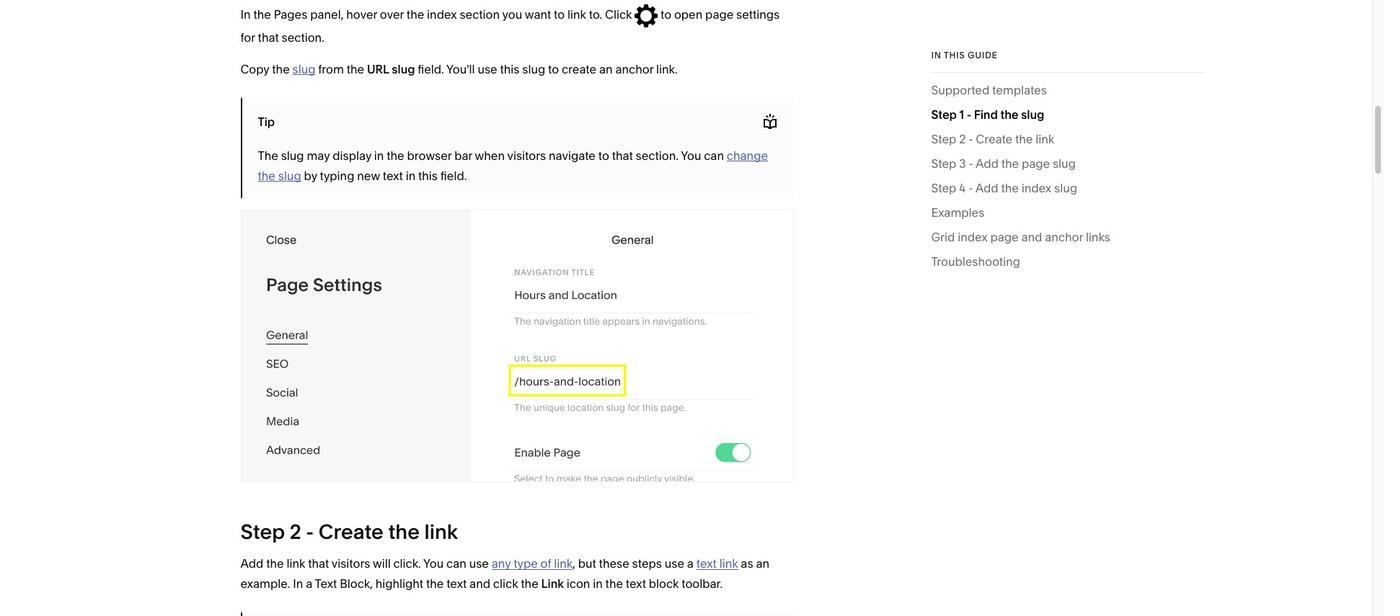 Task type: vqa. For each thing, say whether or not it's contained in the screenshot.
Step 3 - Add the page slug
yes



Task type: locate. For each thing, give the bounding box(es) containing it.
in
[[241, 7, 251, 22], [931, 50, 942, 61], [293, 577, 303, 592]]

step 2 - create the link down step 1 - find the slug link at the top
[[931, 132, 1054, 146]]

slug right url
[[392, 62, 415, 76]]

in up for
[[241, 7, 251, 22]]

click.
[[393, 557, 421, 571]]

page for and
[[990, 230, 1019, 244]]

1 horizontal spatial index
[[958, 230, 988, 244]]

4
[[959, 181, 966, 195]]

1 vertical spatial 2
[[290, 520, 301, 545]]

0 vertical spatial 2
[[959, 132, 966, 146]]

0 vertical spatial can
[[704, 149, 724, 163]]

2 vertical spatial this
[[418, 169, 438, 183]]

0 horizontal spatial that
[[258, 30, 279, 45]]

0 vertical spatial create
[[976, 132, 1013, 146]]

to right the gear icon
[[661, 7, 671, 22]]

the up click.
[[388, 520, 420, 545]]

the right over
[[407, 7, 424, 22]]

1 vertical spatial field.
[[441, 169, 467, 183]]

step left 1
[[931, 107, 957, 122]]

in right icon
[[593, 577, 603, 592]]

the up step 4 - add the index slug
[[1001, 156, 1019, 171]]

0 vertical spatial and
[[1022, 230, 1042, 244]]

that right for
[[258, 30, 279, 45]]

slug down step 3 - add the page slug link
[[1054, 181, 1077, 195]]

this down browser
[[418, 169, 438, 183]]

index
[[427, 7, 457, 22], [1022, 181, 1052, 195], [958, 230, 988, 244]]

0 horizontal spatial section.
[[282, 30, 324, 45]]

the right highlight
[[426, 577, 444, 592]]

visitors
[[507, 149, 546, 163], [332, 557, 370, 571]]

you
[[681, 149, 701, 163], [423, 557, 444, 571]]

an right "as"
[[756, 557, 770, 571]]

templates
[[992, 83, 1047, 97]]

0 vertical spatial add
[[976, 156, 999, 171]]

2 horizontal spatial page
[[1022, 156, 1050, 171]]

create
[[562, 62, 596, 76]]

1 vertical spatial section.
[[636, 149, 679, 163]]

1 vertical spatial an
[[756, 557, 770, 571]]

index left section
[[427, 7, 457, 22]]

an right create at the top left of page
[[599, 62, 613, 76]]

field. left you'll
[[418, 62, 444, 76]]

0 horizontal spatial visitors
[[332, 557, 370, 571]]

text
[[383, 169, 403, 183], [696, 557, 717, 571], [447, 577, 467, 592], [626, 577, 646, 592]]

you left change on the top right
[[681, 149, 701, 163]]

adding_index_page_anchor_links.png image
[[241, 210, 794, 483]]

use for you'll
[[478, 62, 497, 76]]

change the slug link
[[258, 149, 768, 183]]

-
[[967, 107, 971, 122], [969, 132, 973, 146], [969, 156, 973, 171], [968, 181, 973, 195], [306, 520, 314, 545]]

2 vertical spatial add
[[241, 557, 263, 571]]

the
[[253, 7, 271, 22], [407, 7, 424, 22], [272, 62, 290, 76], [347, 62, 364, 76], [1001, 107, 1019, 122], [1015, 132, 1033, 146], [387, 149, 404, 163], [1001, 156, 1019, 171], [258, 169, 275, 183], [1001, 181, 1019, 195], [388, 520, 420, 545], [266, 557, 284, 571], [426, 577, 444, 592], [521, 577, 539, 592], [605, 577, 623, 592]]

an
[[599, 62, 613, 76], [756, 557, 770, 571]]

0 horizontal spatial anchor
[[615, 62, 654, 76]]

for
[[241, 30, 255, 45]]

0 horizontal spatial a
[[306, 577, 312, 592]]

2 up example.
[[290, 520, 301, 545]]

0 vertical spatial anchor
[[615, 62, 654, 76]]

the left slug link at the left of page
[[272, 62, 290, 76]]

2 horizontal spatial index
[[1022, 181, 1052, 195]]

change
[[727, 149, 768, 163]]

of
[[541, 557, 551, 571]]

1 vertical spatial in
[[406, 169, 416, 183]]

1 horizontal spatial this
[[500, 62, 520, 76]]

step 3 - add the page slug
[[931, 156, 1076, 171]]

that right navigate
[[612, 149, 633, 163]]

2 vertical spatial in
[[293, 577, 303, 592]]

1 vertical spatial can
[[446, 557, 466, 571]]

can
[[704, 149, 724, 163], [446, 557, 466, 571]]

0 horizontal spatial you
[[423, 557, 444, 571]]

slug left by
[[278, 169, 301, 183]]

0 vertical spatial this
[[944, 50, 965, 61]]

the up by typing new text in this field.
[[387, 149, 404, 163]]

in for text
[[406, 169, 416, 183]]

block
[[649, 577, 679, 592]]

1 horizontal spatial that
[[308, 557, 329, 571]]

1 horizontal spatial in
[[293, 577, 303, 592]]

page right open
[[705, 7, 734, 22]]

open
[[674, 7, 703, 22]]

0 vertical spatial step 2 - create the link
[[931, 132, 1054, 146]]

1 vertical spatial page
[[1022, 156, 1050, 171]]

2 horizontal spatial in
[[931, 50, 942, 61]]

and
[[1022, 230, 1042, 244], [470, 577, 490, 592]]

0 horizontal spatial in
[[241, 7, 251, 22]]

1 horizontal spatial page
[[990, 230, 1019, 244]]

index down step 3 - add the page slug link
[[1022, 181, 1052, 195]]

add up example.
[[241, 557, 263, 571]]

that up text
[[308, 557, 329, 571]]

the right find
[[1001, 107, 1019, 122]]

1 vertical spatial you
[[423, 557, 444, 571]]

a up toolbar.
[[687, 557, 694, 571]]

to open page settings for that section.
[[241, 7, 780, 45]]

in up by typing new text in this field.
[[374, 149, 384, 163]]

step
[[931, 107, 957, 122], [931, 132, 957, 146], [931, 156, 957, 171], [931, 181, 957, 195], [241, 520, 285, 545]]

text down add the link that visitors will click. you can use any type of link , but these steps use a text link
[[447, 577, 467, 592]]

to right navigate
[[598, 149, 609, 163]]

supported
[[931, 83, 990, 97]]

step down step 1 - find the slug link at the top
[[931, 132, 957, 146]]

the down any type of link link
[[521, 577, 539, 592]]

the down the
[[258, 169, 275, 183]]

2 horizontal spatial that
[[612, 149, 633, 163]]

but
[[578, 557, 596, 571]]

in down browser
[[406, 169, 416, 183]]

2
[[959, 132, 966, 146], [290, 520, 301, 545]]

the up example.
[[266, 557, 284, 571]]

1 horizontal spatial 2
[[959, 132, 966, 146]]

this left 'guide'
[[944, 50, 965, 61]]

troubleshooting
[[931, 255, 1020, 269]]

use right you'll
[[478, 62, 497, 76]]

hover
[[346, 7, 377, 22]]

typing
[[320, 169, 354, 183]]

1 vertical spatial anchor
[[1045, 230, 1083, 244]]

that
[[258, 30, 279, 45], [612, 149, 633, 163], [308, 557, 329, 571]]

1 vertical spatial in
[[931, 50, 942, 61]]

can left change on the top right
[[704, 149, 724, 163]]

click
[[493, 577, 518, 592]]

to inside to open page settings for that section.
[[661, 7, 671, 22]]

to left create at the top left of page
[[548, 62, 559, 76]]

create
[[976, 132, 1013, 146], [319, 520, 384, 545]]

step left the 4
[[931, 181, 957, 195]]

0 vertical spatial index
[[427, 7, 457, 22]]

tip
[[258, 114, 275, 129]]

step left 3
[[931, 156, 957, 171]]

1 vertical spatial step 2 - create the link
[[241, 520, 458, 545]]

0 vertical spatial page
[[705, 7, 734, 22]]

by typing new text in this field.
[[301, 169, 467, 183]]

0 horizontal spatial an
[[599, 62, 613, 76]]

and down step 4 - add the index slug link
[[1022, 230, 1042, 244]]

examples
[[931, 205, 985, 220]]

step for step 3 - add the page slug link
[[931, 156, 957, 171]]

change the slug
[[258, 149, 768, 183]]

the inside change the slug
[[258, 169, 275, 183]]

you'll
[[446, 62, 475, 76]]

any type of link link
[[492, 557, 573, 571]]

text right new
[[383, 169, 403, 183]]

link
[[568, 7, 586, 22], [1036, 132, 1054, 146], [424, 520, 458, 545], [287, 557, 305, 571], [554, 557, 573, 571], [719, 557, 738, 571]]

grid index page and anchor links link
[[931, 227, 1110, 252]]

0 vertical spatial visitors
[[507, 149, 546, 163]]

link up step 3 - add the page slug
[[1036, 132, 1054, 146]]

browser
[[407, 149, 452, 163]]

step 2 - create the link link
[[931, 129, 1054, 154]]

2 vertical spatial page
[[990, 230, 1019, 244]]

2 up 3
[[959, 132, 966, 146]]

add inside step 4 - add the index slug link
[[976, 181, 999, 195]]

in for in this guide
[[931, 50, 942, 61]]

1 horizontal spatial a
[[687, 557, 694, 571]]

section.
[[282, 30, 324, 45], [636, 149, 679, 163]]

in left text
[[293, 577, 303, 592]]

visitors right when
[[507, 149, 546, 163]]

slug
[[293, 62, 315, 76], [392, 62, 415, 76], [522, 62, 545, 76], [1021, 107, 1044, 122], [281, 149, 304, 163], [1053, 156, 1076, 171], [278, 169, 301, 183], [1054, 181, 1077, 195]]

highlight
[[376, 577, 423, 592]]

0 vertical spatial an
[[599, 62, 613, 76]]

add for 3
[[976, 156, 999, 171]]

page up troubleshooting
[[990, 230, 1019, 244]]

0 horizontal spatial create
[[319, 520, 384, 545]]

1 horizontal spatial in
[[406, 169, 416, 183]]

1 horizontal spatial you
[[681, 149, 701, 163]]

in up 'supported'
[[931, 50, 942, 61]]

0 vertical spatial that
[[258, 30, 279, 45]]

the up for
[[253, 7, 271, 22]]

settings
[[736, 7, 780, 22]]

0 horizontal spatial and
[[470, 577, 490, 592]]

- for step 4 - add the index slug link
[[968, 181, 973, 195]]

block,
[[340, 577, 373, 592]]

field. down "bar"
[[441, 169, 467, 183]]

anchor left links
[[1045, 230, 1083, 244]]

you right click.
[[423, 557, 444, 571]]

2 vertical spatial in
[[593, 577, 603, 592]]

link right of
[[554, 557, 573, 571]]

add
[[976, 156, 999, 171], [976, 181, 999, 195], [241, 557, 263, 571]]

a left text
[[306, 577, 312, 592]]

this
[[944, 50, 965, 61], [500, 62, 520, 76], [418, 169, 438, 183]]

add inside step 3 - add the page slug link
[[976, 156, 999, 171]]

step 2 - create the link up 'will'
[[241, 520, 458, 545]]

1 vertical spatial this
[[500, 62, 520, 76]]

can left any
[[446, 557, 466, 571]]

add the link that visitors will click. you can use any type of link , but these steps use a text link
[[241, 557, 738, 571]]

1 horizontal spatial an
[[756, 557, 770, 571]]

visitors up block,
[[332, 557, 370, 571]]

in inside as an example. in a text block, highlight the text and click the
[[293, 577, 303, 592]]

the down these
[[605, 577, 623, 592]]

1 vertical spatial add
[[976, 181, 999, 195]]

0 horizontal spatial in
[[374, 149, 384, 163]]

any
[[492, 557, 511, 571]]

3
[[959, 156, 966, 171]]

0 vertical spatial in
[[241, 7, 251, 22]]

field.
[[418, 62, 444, 76], [441, 169, 467, 183]]

type
[[514, 557, 538, 571]]

create up 'will'
[[319, 520, 384, 545]]

1 horizontal spatial section.
[[636, 149, 679, 163]]

index up troubleshooting
[[958, 230, 988, 244]]

2 vertical spatial index
[[958, 230, 988, 244]]

grid index page and anchor links
[[931, 230, 1110, 244]]

anchor
[[615, 62, 654, 76], [1045, 230, 1083, 244]]

anchor left link.
[[615, 62, 654, 76]]

the gear icon image
[[635, 4, 658, 27]]

use left any
[[469, 557, 489, 571]]

page up step 4 - add the index slug
[[1022, 156, 1050, 171]]

add down step 2 - create the link link
[[976, 156, 999, 171]]

step 4 - add the index slug
[[931, 181, 1077, 195]]

by
[[304, 169, 317, 183]]

1 vertical spatial visitors
[[332, 557, 370, 571]]

this down to open page settings for that section.
[[500, 62, 520, 76]]

slug left create at the top left of page
[[522, 62, 545, 76]]

0 vertical spatial in
[[374, 149, 384, 163]]

2 vertical spatial that
[[308, 557, 329, 571]]

0 horizontal spatial page
[[705, 7, 734, 22]]

1 horizontal spatial and
[[1022, 230, 1042, 244]]

and down add the link that visitors will click. you can use any type of link , but these steps use a text link
[[470, 577, 490, 592]]

0 vertical spatial section.
[[282, 30, 324, 45]]

1 vertical spatial create
[[319, 520, 384, 545]]

1 vertical spatial and
[[470, 577, 490, 592]]

the
[[258, 149, 278, 163]]

page inside to open page settings for that section.
[[705, 7, 734, 22]]

1 vertical spatial a
[[306, 577, 312, 592]]

when
[[475, 149, 505, 163]]

1 vertical spatial index
[[1022, 181, 1052, 195]]

add right the 4
[[976, 181, 999, 195]]

1 vertical spatial that
[[612, 149, 633, 163]]

2 horizontal spatial in
[[593, 577, 603, 592]]

step 2 - create the link
[[931, 132, 1054, 146], [241, 520, 458, 545]]

a inside as an example. in a text block, highlight the text and click the
[[306, 577, 312, 592]]

step for step 1 - find the slug link at the top
[[931, 107, 957, 122]]

0 horizontal spatial step 2 - create the link
[[241, 520, 458, 545]]

2 horizontal spatial this
[[944, 50, 965, 61]]

to
[[554, 7, 565, 22], [661, 7, 671, 22], [548, 62, 559, 76], [598, 149, 609, 163]]

supported templates link
[[931, 80, 1047, 105]]

create down step 1 - find the slug link at the top
[[976, 132, 1013, 146]]



Task type: describe. For each thing, give the bounding box(es) containing it.
slug inside change the slug
[[278, 169, 301, 183]]

the slug may display in the browser bar when visitors navigate to that section. you can
[[258, 149, 727, 163]]

- for step 3 - add the page slug link
[[969, 156, 973, 171]]

url
[[367, 62, 389, 76]]

you
[[502, 7, 522, 22]]

the left url
[[347, 62, 364, 76]]

navigate
[[549, 149, 596, 163]]

slug right the
[[281, 149, 304, 163]]

grid
[[931, 230, 955, 244]]

these
[[599, 557, 629, 571]]

that inside to open page settings for that section.
[[258, 30, 279, 45]]

link up add the link that visitors will click. you can use any type of link , but these steps use a text link
[[424, 520, 458, 545]]

in the pages panel, hover over the index section you want to link to. click
[[241, 7, 635, 22]]

,
[[573, 557, 575, 571]]

0 horizontal spatial index
[[427, 7, 457, 22]]

step for step 4 - add the index slug link
[[931, 181, 957, 195]]

step 1 - find the slug
[[931, 107, 1044, 122]]

copy the slug from the url slug field. you'll use this slug to create an anchor link.
[[241, 62, 678, 76]]

may
[[307, 149, 330, 163]]

text inside as an example. in a text block, highlight the text and click the
[[447, 577, 467, 592]]

examples link
[[931, 203, 985, 227]]

as an example. in a text block, highlight the text and click the
[[241, 557, 770, 592]]

use for can
[[469, 557, 489, 571]]

display
[[333, 149, 371, 163]]

section
[[460, 7, 500, 22]]

add for 4
[[976, 181, 999, 195]]

pages
[[274, 7, 307, 22]]

in for display
[[374, 149, 384, 163]]

to right want
[[554, 7, 565, 22]]

slug link
[[293, 62, 315, 76]]

link
[[541, 577, 564, 592]]

and inside as an example. in a text block, highlight the text and click the
[[470, 577, 490, 592]]

toolbar.
[[682, 577, 723, 592]]

0 horizontal spatial can
[[446, 557, 466, 571]]

want
[[525, 7, 551, 22]]

in for in the pages panel, hover over the index section you want to link to. click
[[241, 7, 251, 22]]

step 3 - add the page slug link
[[931, 154, 1076, 178]]

0 vertical spatial field.
[[418, 62, 444, 76]]

1 horizontal spatial step 2 - create the link
[[931, 132, 1054, 146]]

link.
[[656, 62, 678, 76]]

slug down templates
[[1021, 107, 1044, 122]]

icon
[[567, 577, 590, 592]]

link icon in the text block toolbar.
[[541, 577, 723, 592]]

text down 'steps'
[[626, 577, 646, 592]]

section. inside to open page settings for that section.
[[282, 30, 324, 45]]

example.
[[241, 577, 290, 592]]

use up 'block'
[[665, 557, 684, 571]]

troubleshooting link
[[931, 252, 1020, 276]]

bar
[[454, 149, 472, 163]]

new
[[357, 169, 380, 183]]

1 horizontal spatial can
[[704, 149, 724, 163]]

over
[[380, 7, 404, 22]]

0 horizontal spatial 2
[[290, 520, 301, 545]]

click
[[605, 7, 632, 22]]

1 horizontal spatial create
[[976, 132, 1013, 146]]

panel,
[[310, 7, 344, 22]]

step for step 2 - create the link link
[[931, 132, 957, 146]]

steps
[[632, 557, 662, 571]]

to.
[[589, 7, 602, 22]]

1 horizontal spatial anchor
[[1045, 230, 1083, 244]]

supported templates
[[931, 83, 1047, 97]]

copy
[[241, 62, 269, 76]]

text up toolbar.
[[696, 557, 717, 571]]

as
[[741, 557, 753, 571]]

1
[[960, 107, 964, 122]]

links
[[1086, 230, 1110, 244]]

slug up step 4 - add the index slug
[[1053, 156, 1076, 171]]

the up step 3 - add the page slug
[[1015, 132, 1033, 146]]

0 vertical spatial a
[[687, 557, 694, 571]]

in this guide
[[931, 50, 998, 61]]

text link link
[[696, 557, 738, 571]]

1 horizontal spatial visitors
[[507, 149, 546, 163]]

step 1 - find the slug link
[[931, 105, 1044, 129]]

the down step 3 - add the page slug link
[[1001, 181, 1019, 195]]

find
[[974, 107, 998, 122]]

text
[[315, 577, 337, 592]]

step up example.
[[241, 520, 285, 545]]

step 4 - add the index slug link
[[931, 178, 1077, 203]]

link left "as"
[[719, 557, 738, 571]]

link left to.
[[568, 7, 586, 22]]

slug left the from
[[293, 62, 315, 76]]

guide
[[968, 50, 998, 61]]

link up example.
[[287, 557, 305, 571]]

will
[[373, 557, 391, 571]]

0 horizontal spatial this
[[418, 169, 438, 183]]

page for settings
[[705, 7, 734, 22]]

from
[[318, 62, 344, 76]]

0 vertical spatial you
[[681, 149, 701, 163]]

an inside as an example. in a text block, highlight the text and click the
[[756, 557, 770, 571]]

- for step 2 - create the link link
[[969, 132, 973, 146]]

- for step 1 - find the slug link at the top
[[967, 107, 971, 122]]



